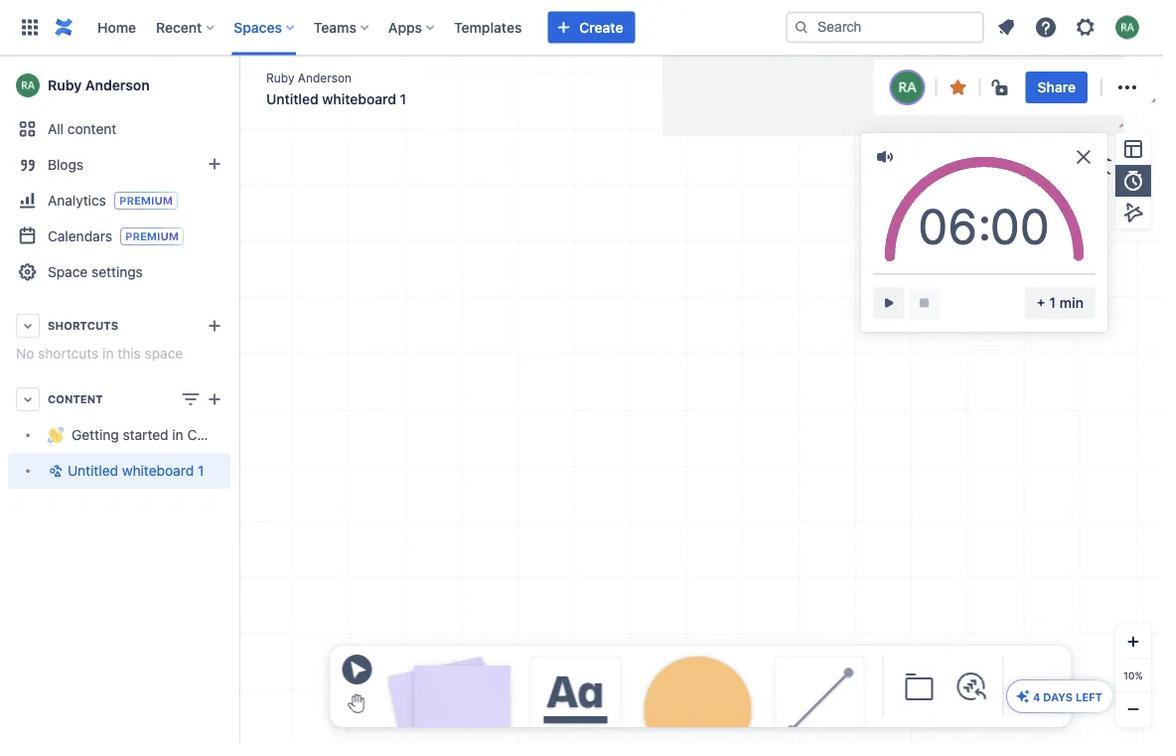 Task type: vqa. For each thing, say whether or not it's contained in the screenshot.
"WHITEBOARD" inside the Untitled whiteboard 1 link
yes



Task type: describe. For each thing, give the bounding box(es) containing it.
your profile and preferences image
[[1116, 15, 1140, 39]]

share
[[1038, 79, 1076, 95]]

anderson for ruby anderson
[[85, 77, 150, 93]]

this
[[117, 345, 141, 362]]

all
[[48, 121, 64, 137]]

recent
[[156, 19, 202, 35]]

teams
[[314, 19, 357, 35]]

apps
[[388, 19, 422, 35]]

1 horizontal spatial ruby anderson link
[[266, 69, 352, 86]]

apps button
[[382, 11, 442, 43]]

ruby for ruby anderson untitled whiteboard 1
[[266, 70, 295, 84]]

whiteboard inside 'untitled whiteboard 1' link
[[122, 462, 194, 479]]

left
[[1076, 690, 1103, 703]]

global element
[[12, 0, 782, 55]]

untitled whiteboard 1 link
[[8, 453, 230, 489]]

confluence image
[[52, 15, 76, 39]]

home link
[[91, 11, 142, 43]]

4 days left
[[1033, 690, 1103, 703]]

all content link
[[8, 111, 230, 147]]

getting started in confluence
[[72, 427, 261, 443]]

in for started
[[172, 427, 183, 443]]

teams button
[[308, 11, 376, 43]]

4 days left button
[[1007, 681, 1113, 712]]

getting started in confluence link
[[8, 417, 261, 453]]

space element
[[0, 56, 261, 743]]

templates link
[[448, 11, 528, 43]]

unstar image
[[946, 76, 970, 99]]

untitled inside ruby anderson untitled whiteboard 1
[[266, 91, 319, 107]]

confluence
[[187, 427, 261, 443]]

space settings
[[48, 264, 143, 280]]

content
[[67, 121, 117, 137]]

all content
[[48, 121, 117, 137]]

no
[[16, 345, 34, 362]]

0 horizontal spatial ruby anderson link
[[8, 66, 230, 105]]

confluence image
[[52, 15, 76, 39]]

create a blog image
[[203, 152, 227, 176]]

add shortcut image
[[203, 314, 227, 338]]

blogs link
[[8, 147, 230, 183]]

create button
[[548, 11, 635, 43]]

home
[[97, 19, 136, 35]]

ruby for ruby anderson
[[48, 77, 82, 93]]

create
[[580, 19, 623, 35]]

share button
[[1026, 72, 1088, 103]]

create content image
[[203, 387, 227, 411]]

anderson for ruby anderson untitled whiteboard 1
[[298, 70, 352, 84]]

premium image for analytics
[[114, 192, 178, 210]]

analytics link
[[8, 183, 230, 219]]

1 inside ruby anderson untitled whiteboard 1
[[400, 91, 407, 107]]

recent button
[[150, 11, 222, 43]]

notification icon image
[[994, 15, 1018, 39]]

tree inside space element
[[8, 417, 261, 489]]



Task type: locate. For each thing, give the bounding box(es) containing it.
whiteboard
[[322, 91, 396, 107], [122, 462, 194, 479]]

banner
[[0, 0, 1163, 56]]

analytics
[[48, 192, 106, 208]]

premium image
[[114, 192, 178, 210], [120, 228, 184, 245]]

premium image inside 'calendars' link
[[120, 228, 184, 245]]

ruby anderson image
[[892, 72, 924, 103]]

started
[[123, 427, 168, 443]]

Search field
[[786, 11, 985, 43]]

tree containing getting started in confluence
[[8, 417, 261, 489]]

1 horizontal spatial whiteboard
[[322, 91, 396, 107]]

0 horizontal spatial anderson
[[85, 77, 150, 93]]

0 vertical spatial whiteboard
[[322, 91, 396, 107]]

anderson up all content link
[[85, 77, 150, 93]]

ruby anderson link up all content link
[[8, 66, 230, 105]]

premium image down blogs link
[[114, 192, 178, 210]]

0 horizontal spatial in
[[102, 345, 114, 362]]

ruby
[[266, 70, 295, 84], [48, 77, 82, 93]]

anderson inside ruby anderson untitled whiteboard 1
[[298, 70, 352, 84]]

premium image for calendars
[[120, 228, 184, 245]]

space settings link
[[8, 254, 230, 290]]

untitled whiteboard 1
[[68, 462, 204, 479]]

space
[[145, 345, 183, 362]]

in right started
[[172, 427, 183, 443]]

ruby anderson
[[48, 77, 150, 93]]

untitled
[[266, 91, 319, 107], [68, 462, 118, 479]]

0 vertical spatial 1
[[400, 91, 407, 107]]

no shortcuts in this space
[[16, 345, 183, 362]]

1 vertical spatial whiteboard
[[122, 462, 194, 479]]

1 horizontal spatial in
[[172, 427, 183, 443]]

content
[[48, 393, 103, 406]]

1 vertical spatial untitled
[[68, 462, 118, 479]]

ruby inside space element
[[48, 77, 82, 93]]

calendars link
[[8, 219, 230, 254]]

no restrictions image
[[990, 76, 1014, 99]]

1 inside 'untitled whiteboard 1' link
[[198, 462, 204, 479]]

whiteboard inside ruby anderson untitled whiteboard 1
[[322, 91, 396, 107]]

premium image inside analytics link
[[114, 192, 178, 210]]

in left this on the left of page
[[102, 345, 114, 362]]

ruby anderson untitled whiteboard 1
[[266, 70, 407, 107]]

shortcuts button
[[8, 308, 230, 344]]

0 horizontal spatial untitled
[[68, 462, 118, 479]]

untitled down getting
[[68, 462, 118, 479]]

premium image up space settings link
[[120, 228, 184, 245]]

ruby inside ruby anderson untitled whiteboard 1
[[266, 70, 295, 84]]

ruby anderson link
[[8, 66, 230, 105], [266, 69, 352, 86]]

1 horizontal spatial anderson
[[298, 70, 352, 84]]

0 horizontal spatial 1
[[198, 462, 204, 479]]

1 horizontal spatial untitled
[[266, 91, 319, 107]]

1 horizontal spatial 1
[[400, 91, 407, 107]]

1 vertical spatial premium image
[[120, 228, 184, 245]]

in for shortcuts
[[102, 345, 114, 362]]

settings icon image
[[1074, 15, 1098, 39]]

ruby up all in the left top of the page
[[48, 77, 82, 93]]

in inside getting started in confluence link
[[172, 427, 183, 443]]

untitled inside 'untitled whiteboard 1' link
[[68, 462, 118, 479]]

getting
[[72, 427, 119, 443]]

0 vertical spatial untitled
[[266, 91, 319, 107]]

spaces
[[234, 19, 282, 35]]

anderson down teams
[[298, 70, 352, 84]]

untitled right collapse sidebar icon
[[266, 91, 319, 107]]

1 horizontal spatial ruby
[[266, 70, 295, 84]]

1 down global element
[[400, 91, 407, 107]]

0 vertical spatial premium image
[[114, 192, 178, 210]]

appswitcher icon image
[[18, 15, 42, 39]]

0 vertical spatial in
[[102, 345, 114, 362]]

premium icon image
[[1015, 688, 1031, 704]]

shortcuts
[[38, 345, 99, 362]]

1
[[400, 91, 407, 107], [198, 462, 204, 479]]

help icon image
[[1034, 15, 1058, 39]]

blogs
[[48, 156, 84, 173]]

spaces button
[[228, 11, 302, 43]]

whiteboard down getting started in confluence
[[122, 462, 194, 479]]

ruby anderson link down teams
[[266, 69, 352, 86]]

anderson
[[298, 70, 352, 84], [85, 77, 150, 93]]

1 vertical spatial 1
[[198, 462, 204, 479]]

ruby right collapse sidebar icon
[[266, 70, 295, 84]]

4
[[1033, 690, 1040, 703]]

space
[[48, 264, 88, 280]]

change view image
[[179, 387, 203, 411]]

anderson inside "ruby anderson" link
[[85, 77, 150, 93]]

content button
[[8, 381, 230, 417]]

shortcuts
[[48, 319, 118, 332]]

templates
[[454, 19, 522, 35]]

calendars
[[48, 228, 112, 244]]

1 vertical spatial in
[[172, 427, 183, 443]]

more actions image
[[1116, 76, 1140, 99]]

settings
[[91, 264, 143, 280]]

days
[[1043, 690, 1073, 703]]

collapse sidebar image
[[217, 66, 260, 105]]

0 horizontal spatial ruby
[[48, 77, 82, 93]]

tree
[[8, 417, 261, 489]]

search image
[[794, 19, 810, 35]]

0 horizontal spatial whiteboard
[[122, 462, 194, 479]]

whiteboard down teams popup button at the left top of page
[[322, 91, 396, 107]]

banner containing home
[[0, 0, 1163, 56]]

in
[[102, 345, 114, 362], [172, 427, 183, 443]]

1 down confluence
[[198, 462, 204, 479]]



